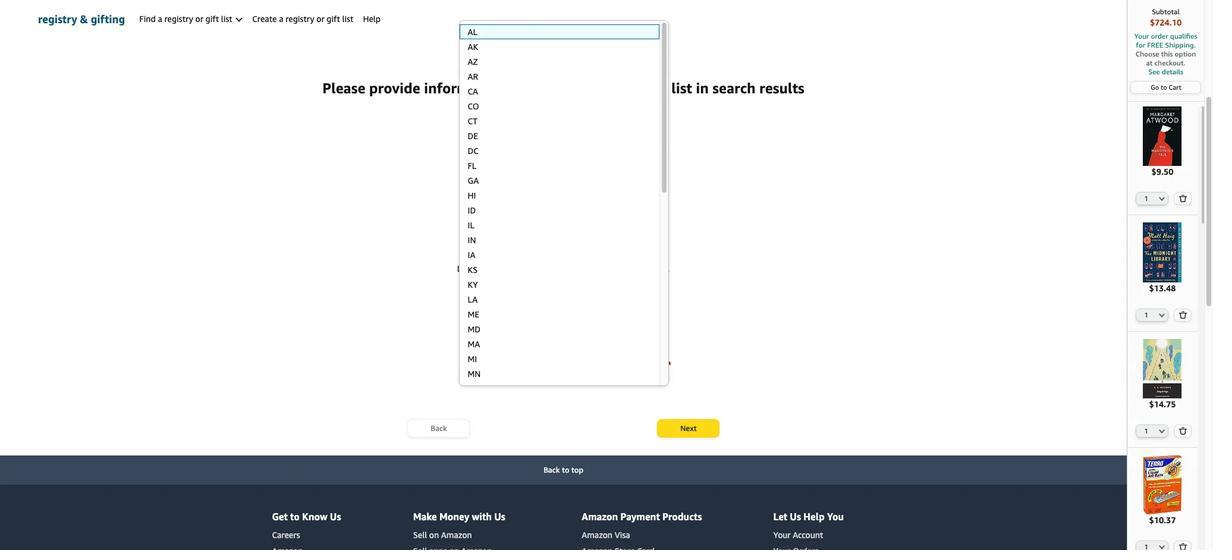 Task type: vqa. For each thing, say whether or not it's contained in the screenshot.
leftmost stainless
no



Task type: describe. For each thing, give the bounding box(es) containing it.
to left help
[[509, 80, 523, 96]]

a for create
[[279, 14, 283, 24]]

fl link
[[460, 158, 659, 173]]

ak link
[[460, 39, 659, 54]]

products
[[663, 511, 702, 523]]

please provide information to help guests find your list in search results
[[323, 80, 805, 96]]

ct link
[[460, 114, 659, 128]]

il
[[468, 220, 475, 230]]

of
[[570, 32, 578, 43]]

amazon visa link
[[582, 530, 630, 540]]

dropdown image for $10.37
[[1160, 545, 1166, 550]]

$14.75
[[1150, 399, 1176, 409]]

amazon down money
[[441, 530, 472, 540]]

gift
[[620, 143, 634, 153]]

mn
[[468, 369, 481, 379]]

me link
[[460, 307, 659, 322]]

$13.48
[[1150, 283, 1176, 293]]

co link
[[460, 99, 659, 114]]

ma
[[468, 339, 480, 349]]

estimated
[[611, 264, 649, 274]]

hi
[[468, 190, 476, 200]]

delete image for $13.48
[[1179, 311, 1188, 319]]

sell
[[413, 530, 427, 540]]

1 left of
[[562, 32, 567, 43]]

0 vertical spatial search
[[713, 80, 756, 96]]

&
[[80, 12, 88, 26]]

back to top
[[544, 465, 584, 475]]

to for back to top
[[562, 465, 570, 475]]

date.
[[651, 264, 670, 274]]

gifting
[[91, 12, 125, 26]]

dropdown image for $13.48
[[1160, 313, 1166, 317]]

mn link
[[460, 366, 659, 381]]

ia
[[468, 250, 476, 260]]

will
[[505, 143, 518, 153]]

your for for
[[601, 143, 618, 153]]

delete image for $9.50
[[1179, 195, 1188, 202]]

or for create a registry or gift list
[[317, 14, 325, 24]]

make money with us
[[413, 511, 506, 523]]

to for get to know us
[[290, 511, 300, 523]]

see details link
[[1134, 67, 1199, 76]]

back for back
[[431, 424, 447, 433]]

guests
[[560, 80, 603, 96]]

registry for find a registry or gift list
[[164, 14, 193, 24]]

create a registry or gift list link
[[248, 0, 358, 38]]

gifters
[[477, 143, 503, 153]]

visa
[[615, 530, 630, 540]]

id
[[468, 205, 476, 215]]

amazon payment products
[[582, 511, 702, 523]]

registry & gifting link
[[38, 0, 125, 38]]

md
[[468, 324, 481, 334]]

option
[[1175, 49, 1196, 58]]

list box containing al
[[459, 24, 659, 550]]

your account
[[774, 530, 823, 540]]

free
[[1148, 40, 1164, 49]]

back for back to top
[[544, 465, 560, 475]]

ma link
[[460, 337, 659, 352]]

careers link
[[272, 530, 300, 540]]

4
[[581, 32, 586, 43]]

0 horizontal spatial registry
[[38, 12, 77, 26]]

date
[[522, 264, 539, 274]]

us for get to know us
[[330, 511, 341, 523]]

careers
[[272, 530, 300, 540]]

hi link
[[460, 188, 659, 203]]

1 vertical spatial help
[[804, 511, 825, 523]]

subtotal
[[1152, 7, 1180, 16]]

ak
[[468, 42, 478, 52]]

la link
[[460, 292, 659, 307]]

your for your account
[[774, 530, 791, 540]]

a for find
[[158, 14, 162, 24]]

create a registry or gift list
[[252, 14, 354, 24]]

delete image for $14.75
[[1179, 427, 1188, 435]]

your for find
[[637, 80, 668, 96]]

0 horizontal spatial for
[[588, 143, 599, 153]]

First and last name text field
[[460, 158, 668, 176]]

sell on amazon
[[413, 530, 472, 540]]

1 vertical spatial search
[[562, 143, 586, 153]]

id link
[[460, 203, 659, 218]]

ia link
[[460, 247, 659, 262]]

make
[[413, 511, 437, 523]]

la
[[468, 294, 478, 305]]

calendar image
[[516, 282, 525, 292]]

step 1 of 4
[[541, 32, 586, 43]]

at
[[1147, 58, 1153, 67]]

list
[[637, 143, 650, 153]]

ms
[[468, 384, 480, 394]]

with
[[472, 511, 492, 523]]

dc link
[[460, 143, 659, 158]]

al option
[[459, 24, 659, 39]]

City (Optional) text field
[[460, 332, 668, 350]]

ga
[[468, 175, 479, 186]]

amazon for amazon payment products
[[582, 511, 618, 523]]

list for find a registry or gift list
[[221, 14, 232, 24]]

1 for $9.50
[[1145, 195, 1149, 202]]

go to cart link
[[1131, 81, 1201, 93]]

find
[[139, 14, 156, 24]]

gift list cover photo image
[[117, 0, 1010, 32]]

payment
[[621, 511, 660, 523]]

find
[[607, 80, 634, 96]]

al link
[[460, 24, 659, 39]]

co
[[468, 101, 479, 111]]

ks
[[468, 265, 478, 275]]



Task type: locate. For each thing, give the bounding box(es) containing it.
mi link
[[460, 352, 659, 366]]

3 us from the left
[[790, 511, 801, 523]]

1 horizontal spatial or
[[317, 14, 325, 24]]

ca
[[468, 86, 478, 96]]

1 horizontal spatial gift
[[327, 14, 340, 24]]

us right know
[[330, 511, 341, 523]]

1 up terro t300b liquid ant killer, 12 bait stations image
[[1145, 427, 1149, 435]]

ar
[[468, 71, 478, 81]]

or
[[195, 14, 203, 24], [317, 14, 325, 24]]

to right get
[[290, 511, 300, 523]]

1 or from the left
[[195, 14, 203, 24]]

this right use
[[535, 143, 549, 153]]

*
[[668, 359, 672, 371]]

1 delete image from the top
[[1179, 195, 1188, 202]]

1 horizontal spatial a
[[279, 14, 283, 24]]

or right find
[[195, 14, 203, 24]]

ga link
[[460, 173, 659, 188]]

0 horizontal spatial this
[[535, 143, 549, 153]]

1 horizontal spatial search
[[713, 80, 756, 96]]

please down ia link
[[558, 264, 582, 274]]

put
[[585, 264, 597, 274]]

in
[[696, 80, 709, 96]]

list for create a registry or gift list
[[342, 14, 354, 24]]

gifters will use this to search for your gift list
[[477, 143, 650, 153]]

your down let
[[774, 530, 791, 540]]

1 vertical spatial your
[[774, 530, 791, 540]]

2 delete image from the top
[[1179, 543, 1188, 550]]

in
[[468, 235, 476, 245]]

1 delete image from the top
[[1179, 427, 1188, 435]]

dropdown image
[[656, 372, 662, 377]]

0 horizontal spatial your
[[774, 530, 791, 540]]

state
[[467, 369, 485, 379]]

don't
[[457, 264, 478, 274]]

please
[[323, 80, 365, 96], [558, 264, 582, 274]]

ms link
[[460, 381, 659, 396]]

dropdown image for $14.75
[[1160, 429, 1166, 434]]

1 up the midnight library: a gma book club pick (a novel) image
[[1145, 195, 1149, 202]]

the midnight library: a gma book club pick (a novel) image
[[1133, 223, 1193, 282]]

2 horizontal spatial us
[[790, 511, 801, 523]]

1 horizontal spatial back
[[544, 465, 560, 475]]

delete image for $10.37
[[1179, 543, 1188, 550]]

your left date on the top of the page
[[503, 264, 519, 274]]

your
[[1135, 32, 1149, 40], [774, 530, 791, 540]]

1 horizontal spatial for
[[1136, 40, 1146, 49]]

0 vertical spatial back
[[431, 424, 447, 433]]

2 delete image from the top
[[1179, 311, 1188, 319]]

1 for $13.48
[[1145, 311, 1149, 319]]

0 horizontal spatial a
[[158, 14, 162, 24]]

gift left "help" link
[[327, 14, 340, 24]]

your left gift on the top of page
[[601, 143, 618, 153]]

a right create
[[279, 14, 283, 24]]

0 vertical spatial help
[[363, 14, 381, 24]]

amazon visa
[[582, 530, 630, 540]]

registry right find
[[164, 14, 193, 24]]

1 horizontal spatial us
[[494, 511, 506, 523]]

top
[[572, 465, 584, 475]]

gift left create
[[206, 14, 219, 24]]

1 horizontal spatial this
[[1161, 49, 1173, 58]]

us
[[330, 511, 341, 523], [494, 511, 506, 523], [790, 511, 801, 523]]

yet?
[[541, 264, 556, 274]]

1 vertical spatial this
[[535, 143, 549, 153]]

provide
[[369, 80, 420, 96]]

0 horizontal spatial help
[[363, 14, 381, 24]]

search right in
[[713, 80, 756, 96]]

1 for $14.75
[[1145, 427, 1149, 435]]

0 vertical spatial delete image
[[1179, 195, 1188, 202]]

dropdown image down $9.50
[[1160, 196, 1166, 201]]

2 a from the left
[[279, 14, 283, 24]]

let us help you
[[774, 511, 844, 523]]

0 horizontal spatial please
[[323, 80, 365, 96]]

see
[[1149, 67, 1160, 76]]

0 vertical spatial your
[[637, 80, 668, 96]]

None text field
[[460, 212, 668, 230]]

details
[[1162, 67, 1184, 76]]

$10.37
[[1150, 515, 1176, 525]]

0 vertical spatial delete image
[[1179, 427, 1188, 435]]

for left gift on the top of page
[[588, 143, 599, 153]]

list left create
[[221, 14, 232, 24]]

dc
[[468, 146, 479, 156]]

1 vertical spatial for
[[588, 143, 599, 153]]

amazon up the amazon visa
[[582, 511, 618, 523]]

malgudi days (penguin classics) image
[[1133, 339, 1193, 398]]

ky
[[468, 280, 478, 290]]

az
[[468, 57, 478, 67]]

next
[[681, 424, 697, 433]]

to right the go
[[1161, 83, 1168, 91]]

get to know us
[[272, 511, 341, 523]]

registry & gifting
[[38, 12, 125, 26]]

order
[[1151, 32, 1169, 40]]

dropdown image down "$14.75"
[[1160, 429, 1166, 434]]

me
[[468, 309, 480, 319]]

1 vertical spatial delete image
[[1179, 543, 1188, 550]]

2 vertical spatial your
[[503, 264, 519, 274]]

list left "help" link
[[342, 14, 354, 24]]

this up the see details "link"
[[1161, 49, 1173, 58]]

find a registry or gift list link
[[135, 0, 248, 38]]

al
[[468, 27, 478, 37]]

amazon for amazon visa
[[582, 530, 613, 540]]

for inside your order qualifies for free shipping. choose this option at checkout. see details
[[1136, 40, 1146, 49]]

list box
[[459, 24, 659, 550]]

4 dropdown image from the top
[[1160, 545, 1166, 550]]

2 or from the left
[[317, 14, 325, 24]]

registry
[[38, 12, 77, 26], [164, 14, 193, 24], [286, 14, 314, 24]]

to for go to cart
[[1161, 83, 1168, 91]]

create
[[252, 14, 277, 24]]

fl
[[468, 161, 477, 171]]

us for make money with us
[[494, 511, 506, 523]]

help link
[[358, 0, 386, 38]]

0 vertical spatial please
[[323, 80, 365, 96]]

or left "help" link
[[317, 14, 325, 24]]

checkout.
[[1155, 58, 1186, 67]]

1 vertical spatial please
[[558, 264, 582, 274]]

ca link
[[460, 84, 659, 99]]

1 vertical spatial delete image
[[1179, 311, 1188, 319]]

ct
[[468, 116, 478, 126]]

a
[[158, 14, 162, 24], [279, 14, 283, 24]]

information
[[424, 80, 505, 96]]

step
[[541, 32, 560, 43]]

for left the free
[[1136, 40, 1146, 49]]

gift for find a registry or gift list
[[206, 14, 219, 24]]

go
[[1151, 83, 1160, 91]]

il link
[[460, 218, 659, 233]]

amazon left visa
[[582, 530, 613, 540]]

2 horizontal spatial your
[[637, 80, 668, 96]]

let
[[774, 511, 788, 523]]

1 horizontal spatial list
[[342, 14, 354, 24]]

1 horizontal spatial registry
[[164, 14, 193, 24]]

your inside your order qualifies for free shipping. choose this option at checkout. see details
[[1135, 32, 1149, 40]]

dropdown image down $10.37
[[1160, 545, 1166, 550]]

to left top
[[562, 465, 570, 475]]

delete image
[[1179, 427, 1188, 435], [1179, 543, 1188, 550]]

registry right create
[[286, 14, 314, 24]]

delete image
[[1179, 195, 1188, 202], [1179, 311, 1188, 319]]

3 dropdown image from the top
[[1160, 429, 1166, 434]]

1 a from the left
[[158, 14, 162, 24]]

choose
[[1136, 49, 1160, 58]]

dropdown image
[[1160, 196, 1166, 201], [1160, 313, 1166, 317], [1160, 429, 1166, 434], [1160, 545, 1166, 550]]

0 horizontal spatial search
[[562, 143, 586, 153]]

1 dropdown image from the top
[[1160, 196, 1166, 201]]

don't know your date yet? please put an estimated date.
[[457, 264, 670, 274]]

1 vertical spatial back
[[544, 465, 560, 475]]

know
[[480, 264, 500, 274]]

a right find
[[158, 14, 162, 24]]

search up first and last name text box
[[562, 143, 586, 153]]

2 horizontal spatial registry
[[286, 14, 314, 24]]

your left order
[[1135, 32, 1149, 40]]

your order qualifies for free shipping. choose this option at checkout. see details
[[1135, 32, 1198, 76]]

your right find
[[637, 80, 668, 96]]

delete image up malgudi days (penguin classics) "image"
[[1179, 311, 1188, 319]]

terro t300b liquid ant killer, 12 bait stations image
[[1133, 455, 1193, 515]]

list
[[221, 14, 232, 24], [342, 14, 354, 24], [672, 80, 692, 96]]

0 horizontal spatial or
[[195, 14, 203, 24]]

on
[[429, 530, 439, 540]]

2 horizontal spatial list
[[672, 80, 692, 96]]

ky link
[[460, 277, 659, 292]]

1 horizontal spatial help
[[804, 511, 825, 523]]

dropdown image down $13.48
[[1160, 313, 1166, 317]]

us right let
[[790, 511, 801, 523]]

ar link
[[460, 69, 659, 84]]

back to top link
[[0, 456, 1127, 485]]

shipping.
[[1166, 40, 1196, 49]]

to up the fl 'link'
[[551, 143, 559, 153]]

1 horizontal spatial your
[[601, 143, 618, 153]]

0 vertical spatial for
[[1136, 40, 1146, 49]]

2 us from the left
[[494, 511, 506, 523]]

go to cart
[[1151, 83, 1182, 91]]

amazon
[[582, 511, 618, 523], [441, 530, 472, 540], [582, 530, 613, 540]]

1 horizontal spatial your
[[1135, 32, 1149, 40]]

Next submit
[[658, 420, 719, 437]]

2 gift from the left
[[327, 14, 340, 24]]

0 horizontal spatial list
[[221, 14, 232, 24]]

to
[[509, 80, 523, 96], [1161, 83, 1168, 91], [551, 143, 559, 153], [562, 465, 570, 475], [290, 511, 300, 523]]

0 horizontal spatial gift
[[206, 14, 219, 24]]

gift
[[206, 14, 219, 24], [327, 14, 340, 24]]

0 horizontal spatial us
[[330, 511, 341, 523]]

the handmaid&#39;s tale image
[[1133, 106, 1193, 166]]

help
[[526, 80, 556, 96]]

list left in
[[672, 80, 692, 96]]

1 vertical spatial your
[[601, 143, 618, 153]]

$724.10
[[1150, 17, 1182, 27]]

2 dropdown image from the top
[[1160, 313, 1166, 317]]

de link
[[460, 128, 659, 143]]

please left provide
[[323, 80, 365, 96]]

0 vertical spatial this
[[1161, 49, 1173, 58]]

None submit
[[1175, 193, 1191, 205], [1175, 309, 1191, 321], [1175, 425, 1191, 437], [1175, 541, 1191, 550], [1175, 193, 1191, 205], [1175, 309, 1191, 321], [1175, 425, 1191, 437], [1175, 541, 1191, 550]]

1 horizontal spatial please
[[558, 264, 582, 274]]

cart
[[1169, 83, 1182, 91]]

1 gift from the left
[[206, 14, 219, 24]]

us right with
[[494, 511, 506, 523]]

this inside your order qualifies for free shipping. choose this option at checkout. see details
[[1161, 49, 1173, 58]]

gift for create a registry or gift list
[[327, 14, 340, 24]]

subtotal $724.10
[[1150, 7, 1182, 27]]

0 horizontal spatial your
[[503, 264, 519, 274]]

qualifies
[[1171, 32, 1198, 40]]

dropdown image for $9.50
[[1160, 196, 1166, 201]]

or for find a registry or gift list
[[195, 14, 203, 24]]

0 vertical spatial your
[[1135, 32, 1149, 40]]

md link
[[460, 322, 659, 337]]

1 us from the left
[[330, 511, 341, 523]]

this
[[1161, 49, 1173, 58], [535, 143, 549, 153]]

1 up malgudi days (penguin classics) "image"
[[1145, 311, 1149, 319]]

mi
[[468, 354, 477, 364]]

registry left the &
[[38, 12, 77, 26]]

your for your order qualifies for free shipping. choose this option at checkout. see details
[[1135, 32, 1149, 40]]

registry for create a registry or gift list
[[286, 14, 314, 24]]

delete image up the midnight library: a gma book club pick (a novel) image
[[1179, 195, 1188, 202]]

0 horizontal spatial back
[[431, 424, 447, 433]]

money
[[440, 511, 470, 523]]



